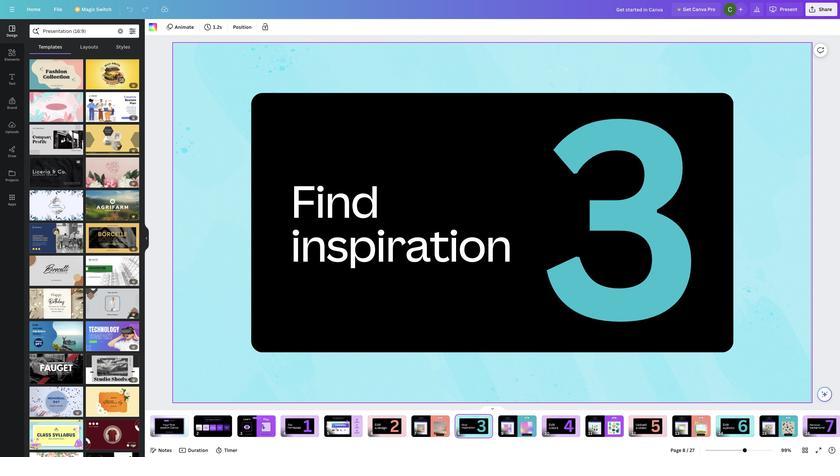 Task type: describe. For each thing, give the bounding box(es) containing it.
1 of 12 for the "monochrome minimalist elegant magazine photography portfolio presentation 16:9" group
[[89, 378, 100, 383]]

projects
[[5, 178, 19, 182]]

of for blue purple gradient professional company presentation 16:9 'group' at the left
[[92, 345, 96, 350]]

12 for monochrome elegant professional company profile presentation 16:9 "group"
[[40, 181, 44, 186]]

1 of 15 for pink blue pastel playful fashion collection presentation 16:9 group at the top
[[33, 83, 44, 88]]

12 for blue yellow good idea presentation (16:9) group
[[40, 247, 44, 252]]

99% button
[[776, 445, 797, 456]]

of for monochrome professional fashion company profile presentation 16:9 group
[[36, 148, 39, 153]]

home link
[[21, 3, 46, 16]]

orange daisy mother's day (presentation (16:9)) group
[[86, 383, 139, 417]]

brand
[[7, 105, 17, 110]]

of for pink blue pastel playful fashion collection presentation 16:9 group at the top
[[36, 83, 39, 88]]

1 for monochrome elegant professional company profile presentation 16:9 "group"
[[33, 181, 35, 186]]

templates
[[38, 44, 62, 50]]

happy mother's day presentation (16:9)) image
[[30, 92, 83, 122]]

magic
[[82, 6, 95, 12]]

uploads button
[[0, 116, 24, 140]]

blue minimalist memorial day presentation (16:9) group
[[30, 383, 83, 417]]

blue gradient travel (presentation (16:9)) image
[[30, 322, 83, 352]]

8
[[683, 447, 686, 454]]

draw
[[8, 154, 16, 158]]

elements
[[4, 57, 20, 62]]

pastel blue yellow purple playful class syllabus presentation 16:9 group
[[30, 416, 83, 450]]

blue minimalist memorial day presentation (16:9) image
[[30, 387, 83, 417]]

grey minimalist new arrival (presentation (16:9)) image
[[86, 289, 139, 319]]

happy mother's day  (presentation (16:9)) image
[[30, 190, 83, 221]]

blue purple gradient professional company presentation 16:9 group
[[86, 318, 139, 352]]

1 for monochrome professional fashion company profile presentation 16:9 group
[[33, 148, 35, 153]]

colorful aesthetic magazine photography portfolio presentation 16:9 group
[[86, 219, 139, 253]]

page 8 image
[[455, 416, 493, 437]]

happy birthday (presentation (16:9)) group
[[30, 285, 83, 319]]

1 for colorful aesthetic magazine photography portfolio presentation 16:9 group
[[89, 247, 91, 252]]

happy mother's day  (presentation (16:9)) group
[[30, 186, 83, 221]]

blue minimalist creative business plan presentation (16:9) group
[[86, 88, 139, 122]]

warm brown aesthetic fashion brand marketing presentation 16 : 9 group
[[30, 252, 83, 286]]

styles button
[[107, 41, 139, 53]]

layouts
[[80, 44, 98, 50]]

of for pastel blue yellow purple playful class syllabus presentation 16:9 group
[[36, 443, 39, 448]]

happy mother's day presentation (16:9)) group
[[86, 154, 139, 188]]

find
[[291, 170, 379, 231]]

hide pages image
[[476, 406, 509, 411]]

12 for monochrome professional fashion company profile presentation 16:9 group
[[40, 148, 44, 153]]

1 for blue purple gradient professional company presentation 16:9 'group' at the left
[[89, 345, 91, 350]]

share button
[[806, 3, 838, 16]]

of for white maroon simple elegant automotive company profile presentation 16:9 group
[[36, 378, 39, 383]]

design
[[7, 33, 18, 38]]

green simple architecture presentation (16:9) group
[[86, 252, 139, 286]]

no color image
[[149, 23, 157, 31]]

blue yellow good idea presentation (16:9) group
[[30, 219, 83, 253]]

grey minimalist new arrival (presentation (16:9)) group
[[86, 285, 139, 319]]

animate
[[175, 24, 194, 30]]

magic switch
[[82, 6, 112, 12]]

pink blue pastel playful fashion collection presentation 16:9 group
[[30, 55, 83, 89]]

Use 5+ words to describe... search field
[[43, 25, 114, 38]]

of for warm brown aesthetic fashion brand marketing presentation 16 : 9 'group'
[[36, 279, 39, 284]]

monochrome professional fashion company profile presentation 16:9 group
[[30, 121, 83, 155]]

page
[[671, 447, 682, 454]]

1 of 15 for blue purple gradient professional company presentation 16:9 'group' at the left
[[89, 345, 101, 350]]

red minimalist new variant (presentation (16:9)) image
[[86, 420, 139, 450]]

text
[[9, 81, 15, 86]]

1 of 12 for pastel blue yellow purple playful class syllabus presentation 16:9 group
[[33, 443, 44, 448]]

of for monochrome elegant professional company profile presentation 16:9 "group"
[[36, 181, 39, 186]]

apps button
[[0, 188, 24, 212]]

monochrome simple professional magazine photography portfolio presentation 16:9 group
[[86, 449, 139, 458]]

orange daisy mother's day (presentation (16:9)) image
[[86, 387, 139, 417]]

file button
[[49, 3, 67, 16]]

timer button
[[214, 445, 240, 456]]

blue gradient travel (presentation (16:9)) group
[[30, 318, 83, 352]]

1 for white maroon simple elegant automotive company profile presentation 16:9 group
[[33, 378, 35, 383]]

happy mother's day presentation (16:9)) group
[[30, 449, 83, 458]]

12 for pastel blue yellow purple playful class syllabus presentation 16:9 group
[[40, 443, 44, 448]]

1 of 12 for white maroon simple elegant automotive company profile presentation 16:9 group
[[33, 378, 44, 383]]

1 of 12 for colorful aesthetic magazine photography portfolio presentation 16:9 group
[[89, 247, 100, 252]]

happy mother's day presentation (16:9)) image
[[86, 158, 139, 188]]

happy mother's day presentation (16:9)) group
[[30, 88, 83, 122]]



Task type: vqa. For each thing, say whether or not it's contained in the screenshot.
the bottommost Create
no



Task type: locate. For each thing, give the bounding box(es) containing it.
happy birthday (presentation (16:9)) image
[[30, 289, 83, 319]]

styles
[[116, 44, 130, 50]]

1 of 12 inside monochrome professional fashion company profile presentation 16:9 group
[[33, 148, 44, 153]]

1.2s
[[213, 24, 222, 30]]

1 of 12 for blue minimalist creative business plan presentation (16:9) group
[[89, 116, 100, 121]]

2 vertical spatial 1 of 15
[[89, 345, 101, 350]]

12 for green simple architecture presentation (16:9) group
[[96, 279, 100, 284]]

1 of 12 inside green simple architecture presentation (16:9) group
[[89, 279, 100, 284]]

1 of 12 inside blue minimalist creative business plan presentation (16:9) group
[[89, 116, 100, 121]]

1 of 12 up orange daisy mother's day (presentation (16:9)) 'group'
[[89, 378, 100, 383]]

99%
[[781, 447, 791, 454]]

of inside blue yellow good idea presentation (16:9) group
[[36, 247, 39, 252]]

1 vertical spatial 15
[[96, 214, 101, 219]]

1 of 12
[[89, 116, 100, 121], [33, 148, 44, 153], [33, 181, 44, 186], [33, 247, 44, 252], [89, 247, 100, 252], [33, 279, 44, 284], [89, 279, 100, 284], [33, 378, 44, 383], [89, 378, 100, 383], [33, 443, 44, 448]]

1 of 12 for blue yellow good idea presentation (16:9) group
[[33, 247, 44, 252]]

12 for colorful aesthetic magazine photography portfolio presentation 16:9 group
[[96, 247, 100, 252]]

12 up happy mother's day presentation (16:9)) group
[[40, 443, 44, 448]]

12 up monochrome elegant professional company profile presentation 16:9 "group"
[[40, 148, 44, 153]]

of for colorful aesthetic magazine photography portfolio presentation 16:9 group
[[92, 247, 96, 252]]

projects button
[[0, 164, 24, 188]]

page 8 / 27
[[671, 447, 695, 454]]

of for the "monochrome minimalist elegant magazine photography portfolio presentation 16:9" group
[[92, 378, 96, 383]]

get canva pro
[[683, 6, 716, 12]]

12 for the "monochrome minimalist elegant magazine photography portfolio presentation 16:9" group
[[96, 378, 100, 383]]

12 up happy mother's day  (presentation (16:9)) group
[[40, 181, 44, 186]]

design button
[[0, 19, 24, 43]]

1 for warm brown aesthetic fashion brand marketing presentation 16 : 9 'group'
[[33, 279, 35, 284]]

green yellow modern farming presentation 16:9 group
[[86, 186, 139, 221]]

1 of 15
[[33, 83, 44, 88], [89, 214, 101, 219], [89, 345, 101, 350]]

of for blue minimalist creative business plan presentation (16:9) group
[[92, 116, 96, 121]]

1 of 12 inside monochrome elegant professional company profile presentation 16:9 "group"
[[33, 181, 44, 186]]

share
[[819, 6, 832, 12]]

of for 'green yellow modern farming presentation 16:9' group
[[92, 214, 96, 219]]

1 of 15 up happy mother's day presentation (16:9)) group on the top
[[33, 83, 44, 88]]

12 inside colorful aesthetic magazine photography portfolio presentation 16:9 group
[[96, 247, 100, 252]]

12 up grey minimalist new arrival (presentation (16:9)) group
[[96, 279, 100, 284]]

1 of 12 up grey minimalist new arrival (presentation (16:9)) group
[[89, 279, 100, 284]]

12 inside monochrome professional fashion company profile presentation 16:9 group
[[40, 148, 44, 153]]

of inside pink blue pastel playful fashion collection presentation 16:9 group
[[36, 83, 39, 88]]

1
[[33, 83, 35, 88], [89, 116, 91, 121], [33, 148, 35, 153], [33, 181, 35, 186], [89, 214, 91, 219], [33, 247, 35, 252], [89, 247, 91, 252], [33, 279, 35, 284], [89, 279, 91, 284], [89, 345, 91, 350], [33, 378, 35, 383], [89, 378, 91, 383], [33, 443, 35, 448]]

Page title text field
[[463, 431, 466, 437]]

file
[[54, 6, 62, 12]]

1 of 15 inside blue purple gradient professional company presentation 16:9 'group'
[[89, 345, 101, 350]]

12 inside warm brown aesthetic fashion brand marketing presentation 16 : 9 'group'
[[40, 279, 44, 284]]

12 inside the "monochrome minimalist elegant magazine photography portfolio presentation 16:9" group
[[96, 378, 100, 383]]

white maroon simple elegant automotive company profile presentation 16:9 group
[[30, 350, 83, 384]]

draw button
[[0, 140, 24, 164]]

2 vertical spatial 15
[[96, 345, 101, 350]]

timer
[[224, 447, 237, 454]]

side panel tab list
[[0, 19, 24, 212]]

1 up happy birthday (presentation (16:9)) group
[[33, 279, 35, 284]]

1 up warm brown aesthetic fashion brand marketing presentation 16 : 9 'group'
[[33, 247, 35, 252]]

1 of 12 up warm brown aesthetic fashion brand marketing presentation 16 : 9 'group'
[[33, 247, 44, 252]]

1 of 12 up blue minimalist memorial day presentation (16:9) group
[[33, 378, 44, 383]]

yellow minimalist furniture collection presentation (16:9) group
[[86, 121, 139, 155]]

15 for 'green yellow modern farming presentation 16:9' group
[[96, 214, 101, 219]]

1 of 15 up the "monochrome minimalist elegant magazine photography portfolio presentation 16:9" group
[[89, 345, 101, 350]]

1 for green simple architecture presentation (16:9) group
[[89, 279, 91, 284]]

15 up the "monochrome minimalist elegant magazine photography portfolio presentation 16:9" group
[[96, 345, 101, 350]]

1 for pastel blue yellow purple playful class syllabus presentation 16:9 group
[[33, 443, 35, 448]]

of up grey minimalist new arrival (presentation (16:9)) group
[[92, 279, 96, 284]]

of right draw button
[[36, 148, 39, 153]]

magic switch button
[[70, 3, 117, 16]]

1 of 12 for green simple architecture presentation (16:9) group
[[89, 279, 100, 284]]

happy mother's day presentation (16:9)) image
[[30, 453, 83, 458]]

1 of 12 inside white maroon simple elegant automotive company profile presentation 16:9 group
[[33, 378, 44, 383]]

main menu bar
[[0, 0, 840, 19]]

of inside blue minimalist creative business plan presentation (16:9) group
[[92, 116, 96, 121]]

1 right projects
[[33, 181, 35, 186]]

monochrome minimalist elegant magazine photography portfolio presentation 16:9 group
[[86, 350, 139, 384]]

of up happy mother's day presentation (16:9)) group
[[36, 443, 39, 448]]

12 up orange daisy mother's day (presentation (16:9)) 'group'
[[96, 378, 100, 383]]

inspiration
[[291, 215, 512, 275]]

1 inside "group"
[[33, 181, 35, 186]]

brand button
[[0, 92, 24, 116]]

12 inside blue yellow good idea presentation (16:9) group
[[40, 247, 44, 252]]

1 for blue minimalist creative business plan presentation (16:9) group
[[89, 116, 91, 121]]

1 of 15 inside pink blue pastel playful fashion collection presentation 16:9 group
[[33, 83, 44, 88]]

27
[[690, 447, 695, 454]]

present button
[[767, 3, 803, 16]]

1 inside 'group'
[[33, 279, 35, 284]]

1 up colorful aesthetic magazine photography portfolio presentation 16:9 group
[[89, 214, 91, 219]]

1 up green simple architecture presentation (16:9) group
[[89, 247, 91, 252]]

of up orange daisy mother's day (presentation (16:9)) 'group'
[[92, 378, 96, 383]]

1 of 12 for monochrome professional fashion company profile presentation 16:9 group
[[33, 148, 44, 153]]

12 up yellow minimalist furniture collection presentation (16:9) "group"
[[96, 116, 100, 121]]

canva
[[692, 6, 707, 12]]

1.2s button
[[202, 22, 225, 33]]

1 of 12 inside the "monochrome minimalist elegant magazine photography portfolio presentation 16:9" group
[[89, 378, 100, 383]]

12
[[96, 116, 100, 121], [40, 148, 44, 153], [40, 181, 44, 186], [40, 247, 44, 252], [96, 247, 100, 252], [40, 279, 44, 284], [96, 279, 100, 284], [40, 378, 44, 383], [96, 378, 100, 383], [40, 443, 44, 448]]

15 for pink blue pastel playful fashion collection presentation 16:9 group at the top
[[40, 83, 44, 88]]

of inside 'green yellow modern farming presentation 16:9' group
[[92, 214, 96, 219]]

of for green simple architecture presentation (16:9) group
[[92, 279, 96, 284]]

of up colorful aesthetic magazine photography portfolio presentation 16:9 group
[[92, 214, 96, 219]]

15 up happy mother's day presentation (16:9)) group on the top
[[40, 83, 44, 88]]

1 of 12 right draw button
[[33, 148, 44, 153]]

uploads
[[5, 129, 19, 134]]

12 inside white maroon simple elegant automotive company profile presentation 16:9 group
[[40, 378, 44, 383]]

12 up warm brown aesthetic fashion brand marketing presentation 16 : 9 'group'
[[40, 247, 44, 252]]

15
[[40, 83, 44, 88], [96, 214, 101, 219], [96, 345, 101, 350]]

of inside the "monochrome minimalist elegant magazine photography portfolio presentation 16:9" group
[[92, 378, 96, 383]]

12 for white maroon simple elegant automotive company profile presentation 16:9 group
[[40, 378, 44, 383]]

15 for blue purple gradient professional company presentation 16:9 'group' at the left
[[96, 345, 101, 350]]

1 of 15 inside 'green yellow modern farming presentation 16:9' group
[[89, 214, 101, 219]]

12 inside blue minimalist creative business plan presentation (16:9) group
[[96, 116, 100, 121]]

of for blue yellow good idea presentation (16:9) group
[[36, 247, 39, 252]]

1 vertical spatial 1 of 15
[[89, 214, 101, 219]]

1 of 12 inside colorful aesthetic magazine photography portfolio presentation 16:9 group
[[89, 247, 100, 252]]

hide image
[[145, 222, 149, 254]]

1 of 12 up happy birthday (presentation (16:9)) group
[[33, 279, 44, 284]]

1 right text
[[33, 83, 35, 88]]

of up warm brown aesthetic fashion brand marketing presentation 16 : 9 'group'
[[36, 247, 39, 252]]

red minimalist new variant (presentation (16:9)) group
[[86, 416, 139, 450]]

1 of 12 up happy mother's day presentation (16:9)) group
[[33, 443, 44, 448]]

15 inside pink blue pastel playful fashion collection presentation 16:9 group
[[40, 83, 44, 88]]

1 right draw button
[[33, 148, 35, 153]]

12 up green simple architecture presentation (16:9) group
[[96, 247, 100, 252]]

of right projects
[[36, 181, 39, 186]]

present
[[780, 6, 798, 12]]

12 inside pastel blue yellow purple playful class syllabus presentation 16:9 group
[[40, 443, 44, 448]]

1 of 12 up happy mother's day  (presentation (16:9)) group
[[33, 181, 44, 186]]

templates button
[[30, 41, 71, 53]]

of
[[36, 83, 39, 88], [92, 116, 96, 121], [36, 148, 39, 153], [36, 181, 39, 186], [92, 214, 96, 219], [36, 247, 39, 252], [92, 247, 96, 252], [36, 279, 39, 284], [92, 279, 96, 284], [92, 345, 96, 350], [36, 378, 39, 383], [92, 378, 96, 383], [36, 443, 39, 448]]

1 of 15 up colorful aesthetic magazine photography portfolio presentation 16:9 group
[[89, 214, 101, 219]]

15 inside blue purple gradient professional company presentation 16:9 'group'
[[96, 345, 101, 350]]

1 up yellow minimalist furniture collection presentation (16:9) "group"
[[89, 116, 91, 121]]

1 up blue minimalist memorial day presentation (16:9) group
[[33, 378, 35, 383]]

of inside colorful aesthetic magazine photography portfolio presentation 16:9 group
[[92, 247, 96, 252]]

pro
[[708, 6, 716, 12]]

of inside pastel blue yellow purple playful class syllabus presentation 16:9 group
[[36, 443, 39, 448]]

yellow minimalist furniture collection presentation (16:9) image
[[86, 125, 139, 155]]

position button
[[230, 22, 254, 33]]

layouts button
[[71, 41, 107, 53]]

12 up happy birthday (presentation (16:9)) group
[[40, 279, 44, 284]]

1 up orange daisy mother's day (presentation (16:9)) 'group'
[[89, 378, 91, 383]]

1 for 'green yellow modern farming presentation 16:9' group
[[89, 214, 91, 219]]

12 inside monochrome elegant professional company profile presentation 16:9 "group"
[[40, 181, 44, 186]]

monochrome elegant professional company profile presentation 16:9 group
[[30, 154, 83, 188]]

1 of 12 inside pastel blue yellow purple playful class syllabus presentation 16:9 group
[[33, 443, 44, 448]]

1 of 12 up green simple architecture presentation (16:9) group
[[89, 247, 100, 252]]

position
[[233, 24, 252, 30]]

yellow modern burger (presentation (16:9)) group
[[86, 55, 139, 89]]

/
[[687, 447, 689, 454]]

0 vertical spatial 1 of 15
[[33, 83, 44, 88]]

1 of 12 up yellow minimalist furniture collection presentation (16:9) "group"
[[89, 116, 100, 121]]

12 for blue minimalist creative business plan presentation (16:9) group
[[96, 116, 100, 121]]

switch
[[96, 6, 112, 12]]

1 up the "monochrome minimalist elegant magazine photography portfolio presentation 16:9" group
[[89, 345, 91, 350]]

of up green simple architecture presentation (16:9) group
[[92, 247, 96, 252]]

Design title text field
[[611, 3, 669, 16]]

canva assistant image
[[821, 391, 829, 399]]

3
[[540, 23, 704, 400]]

1 of 12 for monochrome elegant professional company profile presentation 16:9 "group"
[[33, 181, 44, 186]]

of right text
[[36, 83, 39, 88]]

1 of 12 inside blue yellow good idea presentation (16:9) group
[[33, 247, 44, 252]]

page 8 / 27 button
[[668, 445, 697, 456]]

15 inside 'green yellow modern farming presentation 16:9' group
[[96, 214, 101, 219]]

elements button
[[0, 43, 24, 67]]

home
[[27, 6, 41, 12]]

1 inside 'group'
[[89, 345, 91, 350]]

1 of 15 for 'green yellow modern farming presentation 16:9' group
[[89, 214, 101, 219]]

1 for the "monochrome minimalist elegant magazine photography portfolio presentation 16:9" group
[[89, 378, 91, 383]]

of inside green simple architecture presentation (16:9) group
[[92, 279, 96, 284]]

12 inside green simple architecture presentation (16:9) group
[[96, 279, 100, 284]]

0 vertical spatial 15
[[40, 83, 44, 88]]

duration
[[188, 447, 208, 454]]

yellow modern burger (presentation (16:9)) image
[[86, 59, 139, 89]]

of up happy birthday (presentation (16:9)) group
[[36, 279, 39, 284]]

apps
[[8, 202, 16, 207]]

notes
[[158, 447, 172, 454]]

15 up colorful aesthetic magazine photography portfolio presentation 16:9 group
[[96, 214, 101, 219]]

animate button
[[164, 22, 197, 33]]

1 for pink blue pastel playful fashion collection presentation 16:9 group at the top
[[33, 83, 35, 88]]

12 up blue minimalist memorial day presentation (16:9) group
[[40, 378, 44, 383]]

of up blue minimalist memorial day presentation (16:9) group
[[36, 378, 39, 383]]

1 for blue yellow good idea presentation (16:9) group
[[33, 247, 35, 252]]

text button
[[0, 67, 24, 92]]

of inside warm brown aesthetic fashion brand marketing presentation 16 : 9 'group'
[[36, 279, 39, 284]]

notes button
[[148, 445, 175, 456]]

1 up grey minimalist new arrival (presentation (16:9)) group
[[89, 279, 91, 284]]

of up the "monochrome minimalist elegant magazine photography portfolio presentation 16:9" group
[[92, 345, 96, 350]]

of inside 'group'
[[92, 345, 96, 350]]

1 of 12 inside warm brown aesthetic fashion brand marketing presentation 16 : 9 'group'
[[33, 279, 44, 284]]

duration button
[[177, 445, 211, 456]]

of up yellow minimalist furniture collection presentation (16:9) "group"
[[92, 116, 96, 121]]

1 of 12 for warm brown aesthetic fashion brand marketing presentation 16 : 9 'group'
[[33, 279, 44, 284]]

12 for warm brown aesthetic fashion brand marketing presentation 16 : 9 'group'
[[40, 279, 44, 284]]

get
[[683, 6, 691, 12]]

get canva pro button
[[672, 3, 721, 16]]

1 up happy mother's day presentation (16:9)) group
[[33, 443, 35, 448]]

of inside "group"
[[36, 181, 39, 186]]



